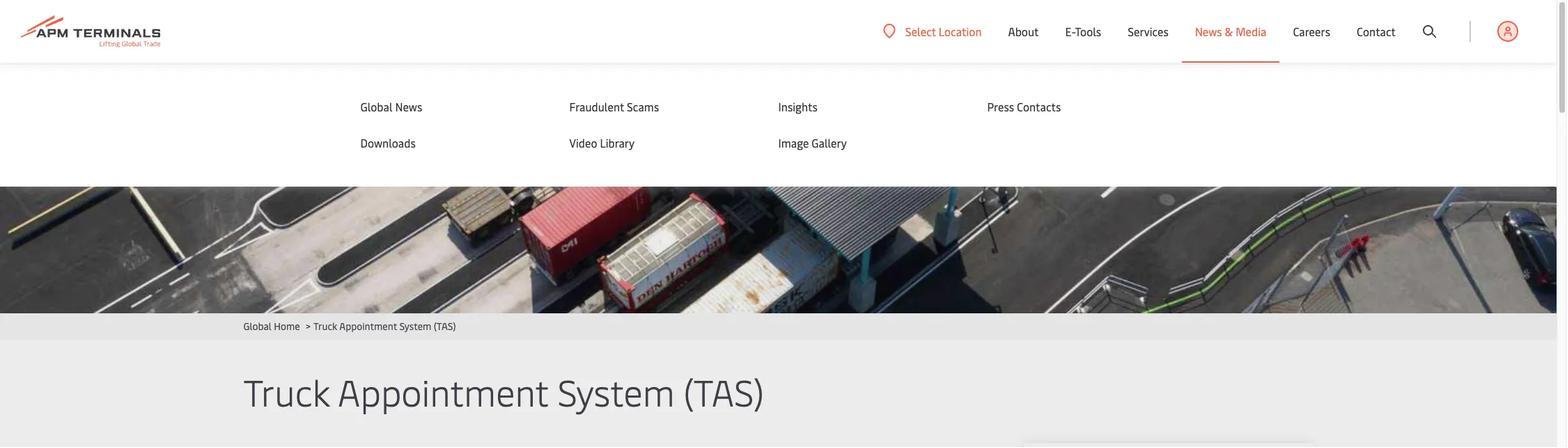 Task type: describe. For each thing, give the bounding box(es) containing it.
0 vertical spatial system
[[399, 320, 431, 333]]

contact
[[1357, 24, 1396, 39]]

location
[[939, 23, 982, 39]]

1 vertical spatial truck
[[243, 367, 330, 416]]

0 vertical spatial truck
[[313, 320, 337, 333]]

global news
[[361, 99, 422, 114]]

video
[[570, 135, 597, 150]]

services
[[1128, 24, 1169, 39]]

e-tools
[[1065, 24, 1102, 39]]

1 vertical spatial system
[[558, 367, 674, 416]]

home
[[274, 320, 300, 333]]

&
[[1225, 24, 1233, 39]]

about
[[1008, 24, 1039, 39]]

media
[[1236, 24, 1267, 39]]

scams
[[627, 99, 659, 114]]

library
[[600, 135, 635, 150]]

news & media
[[1195, 24, 1267, 39]]

contacts
[[1017, 99, 1061, 114]]

global for global home > truck appointment system (tas)
[[243, 320, 272, 333]]

press
[[987, 99, 1014, 114]]

insights link
[[778, 99, 960, 114]]

video library link
[[570, 135, 751, 150]]

global home link
[[243, 320, 300, 333]]

news & media button
[[1195, 0, 1267, 63]]

downloads
[[361, 135, 416, 150]]

truck appointment system (tas)
[[243, 367, 764, 416]]

e-
[[1065, 24, 1075, 39]]

insights
[[778, 99, 818, 114]]



Task type: locate. For each thing, give the bounding box(es) containing it.
news
[[1195, 24, 1222, 39], [395, 99, 422, 114]]

0 vertical spatial appointment
[[339, 320, 397, 333]]

fraudulent scams link
[[570, 99, 751, 114]]

0 horizontal spatial system
[[399, 320, 431, 333]]

tools
[[1075, 24, 1102, 39]]

0 horizontal spatial global
[[243, 320, 272, 333]]

fraudulent
[[570, 99, 624, 114]]

select
[[906, 23, 936, 39]]

1 horizontal spatial system
[[558, 367, 674, 416]]

appointment
[[339, 320, 397, 333], [338, 367, 548, 416]]

1 vertical spatial appointment
[[338, 367, 548, 416]]

(tas)
[[434, 320, 456, 333], [684, 367, 764, 416]]

downloads link
[[361, 135, 542, 150]]

global news link
[[361, 99, 542, 114]]

1 vertical spatial news
[[395, 99, 422, 114]]

select location
[[906, 23, 982, 39]]

global home > truck appointment system (tas)
[[243, 320, 456, 333]]

press contacts link
[[987, 99, 1169, 114]]

global left home
[[243, 320, 272, 333]]

truck right >
[[313, 320, 337, 333]]

0 vertical spatial (tas)
[[434, 320, 456, 333]]

0 horizontal spatial (tas)
[[434, 320, 456, 333]]

image
[[778, 135, 809, 150]]

news left &
[[1195, 24, 1222, 39]]

news inside dropdown button
[[1195, 24, 1222, 39]]

>
[[306, 320, 311, 333]]

press contacts
[[987, 99, 1061, 114]]

services button
[[1128, 0, 1169, 63]]

careers
[[1293, 24, 1331, 39]]

contact button
[[1357, 0, 1396, 63]]

global for global news
[[361, 99, 393, 114]]

fraudulent scams
[[570, 99, 659, 114]]

1 horizontal spatial global
[[361, 99, 393, 114]]

global up downloads
[[361, 99, 393, 114]]

news up downloads
[[395, 99, 422, 114]]

truck down home
[[243, 367, 330, 416]]

1 horizontal spatial (tas)
[[684, 367, 764, 416]]

1 vertical spatial global
[[243, 320, 272, 333]]

image gallery link
[[778, 135, 960, 150]]

0 vertical spatial news
[[1195, 24, 1222, 39]]

1 vertical spatial (tas)
[[684, 367, 764, 416]]

select location button
[[883, 23, 982, 39]]

video library
[[570, 135, 635, 150]]

tuck appointment system image
[[0, 63, 1557, 313]]

system
[[399, 320, 431, 333], [558, 367, 674, 416]]

global
[[361, 99, 393, 114], [243, 320, 272, 333]]

about button
[[1008, 0, 1039, 63]]

1 horizontal spatial news
[[1195, 24, 1222, 39]]

e-tools button
[[1065, 0, 1102, 63]]

truck
[[313, 320, 337, 333], [243, 367, 330, 416]]

image gallery
[[778, 135, 847, 150]]

0 vertical spatial global
[[361, 99, 393, 114]]

0 horizontal spatial news
[[395, 99, 422, 114]]

gallery
[[812, 135, 847, 150]]

careers button
[[1293, 0, 1331, 63]]



Task type: vqa. For each thing, say whether or not it's contained in the screenshot.
results
no



